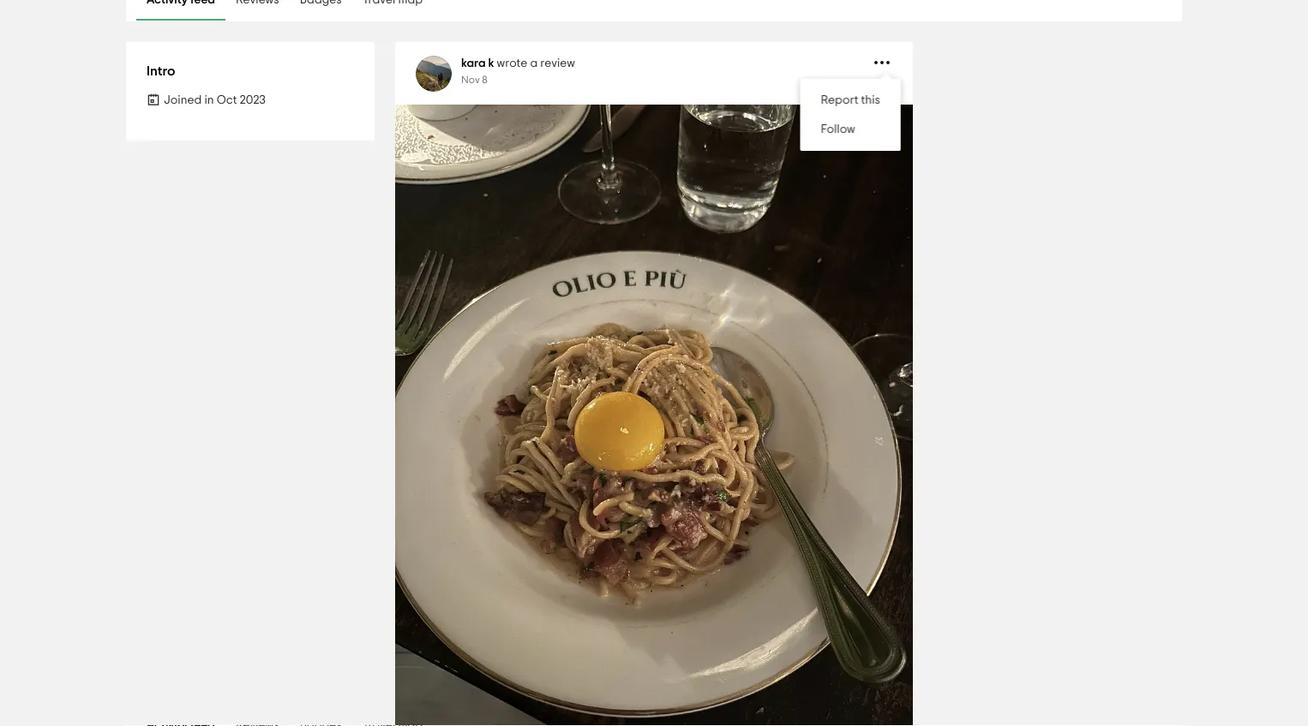 Task type: describe. For each thing, give the bounding box(es) containing it.
kara k link
[[461, 57, 494, 69]]

review
[[541, 57, 575, 69]]

report this
[[821, 94, 881, 106]]

wrote
[[497, 57, 528, 69]]

k
[[489, 57, 494, 69]]

joined in oct 2023
[[164, 94, 266, 106]]

nov
[[461, 75, 480, 85]]

intro
[[147, 64, 175, 78]]

8
[[482, 75, 488, 85]]

in
[[205, 94, 214, 106]]



Task type: locate. For each thing, give the bounding box(es) containing it.
joined
[[164, 94, 202, 106]]

a
[[530, 57, 538, 69]]

report
[[821, 94, 859, 106]]

this
[[862, 94, 881, 106]]

2023
[[240, 94, 266, 106]]

kara k wrote a review nov 8
[[461, 57, 575, 85]]

nov 8 link
[[461, 75, 488, 85]]

follow
[[821, 124, 856, 136]]

kara
[[461, 57, 486, 69]]

oct
[[217, 94, 237, 106]]



Task type: vqa. For each thing, say whether or not it's contained in the screenshot.
the top which
no



